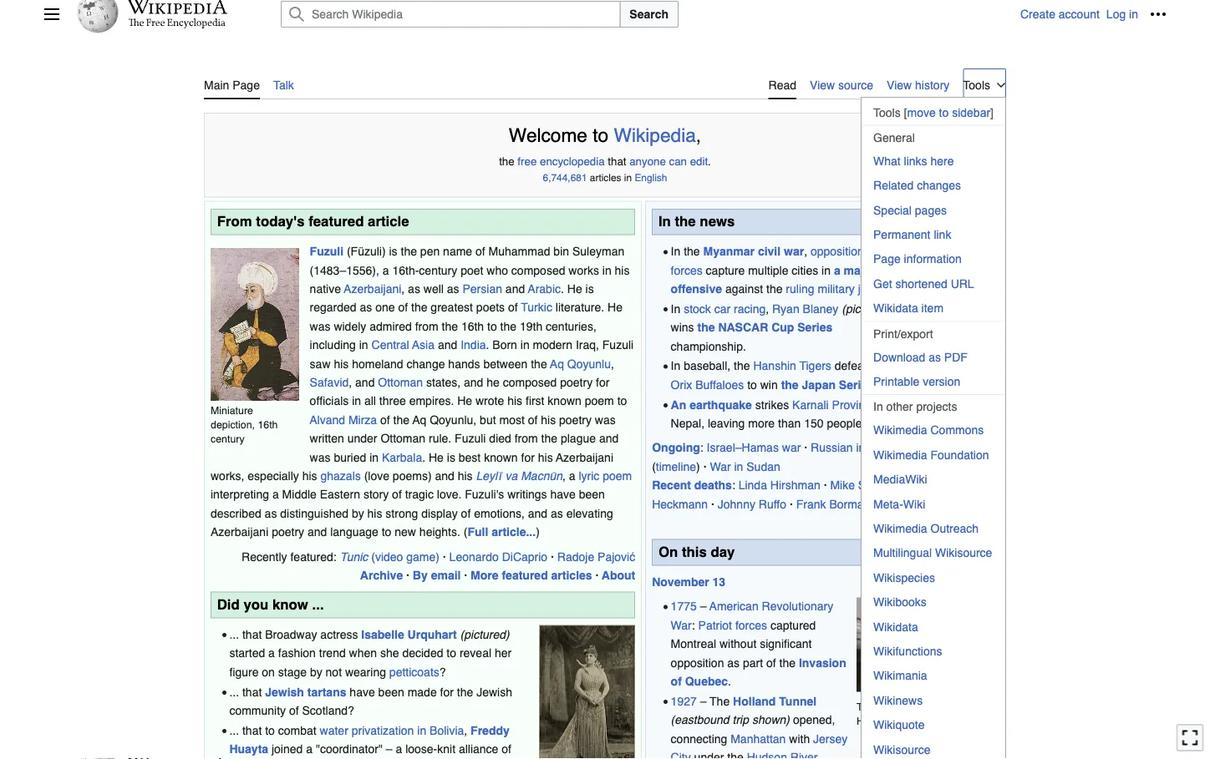 Task type: locate. For each thing, give the bounding box(es) containing it.
the up buffaloes
[[734, 359, 750, 373]]

0 vertical spatial aq
[[550, 357, 564, 371]]

the inside the eastbound trip of the holland tunnel
[[957, 701, 972, 714]]

his inside . born in modern iraq, fuzuli saw his homeland change hands between the
[[334, 357, 349, 371]]

timeline link
[[656, 460, 696, 473]]

and down the who
[[505, 282, 525, 296]]

for up leylī va macnūn link
[[521, 451, 535, 464]]

... up huayta
[[229, 724, 239, 738]]

azerbaijani down described at the bottom left of page
[[211, 526, 268, 539]]

miniature depiction, 16th century image
[[211, 248, 299, 401]]

turkic link
[[521, 301, 552, 314]]

israel–hamas war
[[707, 441, 801, 455]]

main page
[[204, 79, 260, 92]]

officials
[[310, 395, 349, 408]]

here
[[931, 154, 954, 168]]

1 horizontal spatial ryan
[[898, 382, 922, 394]]

1927
[[671, 695, 697, 708]]

to inside "literature. he was widely admired from the 16th to the 19th centuries, including in"
[[487, 320, 497, 333]]

from down most
[[515, 432, 538, 445]]

composed up arabic link
[[511, 264, 565, 277]]

0 vertical spatial forces
[[671, 264, 703, 277]]

of inside ) is the pen name of muhammad bin suleyman (1483–1556), a 16th-century poet who composed works in his native
[[476, 245, 485, 258]]

1 vertical spatial composed
[[503, 376, 557, 389]]

jewish down 'stage'
[[265, 686, 304, 699]]

2 vertical spatial :
[[692, 619, 695, 632]]

2 wikidata from the top
[[873, 620, 918, 634]]

by email
[[413, 569, 461, 582]]

in for in the myanmar civil war ,
[[671, 245, 681, 258]]

full article...
[[468, 526, 536, 539]]

on this day
[[658, 544, 735, 561]]

for down qoyunlu
[[596, 376, 610, 389]]

that for ... that jewish tartans
[[242, 686, 262, 699]]

2 vertical spatial wikimedia
[[873, 522, 927, 535]]

2 horizontal spatial for
[[596, 376, 610, 389]]

to left win
[[747, 378, 757, 392]]

1 vertical spatial opposition
[[671, 656, 724, 670]]

of down first
[[528, 413, 538, 427]]

projects
[[916, 400, 957, 414]]

by up 'language'
[[352, 507, 364, 520]]

capture multiple cities in
[[703, 264, 834, 277]]

in down widely
[[359, 338, 368, 352]]

wikipedia image
[[127, 0, 227, 14]]

the up wikiquote link
[[957, 701, 972, 714]]

wikisource
[[935, 547, 992, 560], [873, 743, 931, 757]]

– up (eastbound
[[700, 695, 707, 708]]

get
[[873, 277, 892, 290]]

ghazals (love poems) and his leylī va macnūn , a lyric poem interpreting a middle eastern story of tragic love. fuzuli's writings have been described as distinguished by his strong display of emotions, and as elevating azerbaijani poetry and language to new heights. (
[[211, 469, 632, 539]]

... for ... that jewish tartans
[[229, 686, 239, 699]]

water
[[320, 724, 348, 738]]

2 vertical spatial is
[[447, 451, 455, 464]]

from inside "literature. he was widely admired from the 16th to the 19th centuries, including in"
[[415, 320, 438, 333]]

and
[[505, 282, 525, 296], [438, 338, 457, 352], [355, 376, 375, 389], [464, 376, 483, 389], [599, 432, 619, 445], [435, 469, 454, 483], [528, 507, 548, 520], [308, 526, 327, 539]]

eastern
[[320, 488, 360, 502]]

privatization
[[352, 724, 414, 738]]

1 vertical spatial wikidata
[[873, 620, 918, 634]]

3 wikimedia from the top
[[873, 522, 927, 535]]

0 horizontal spatial aq
[[412, 413, 426, 427]]

0 vertical spatial been
[[579, 488, 605, 502]]

ryan up in other projects
[[898, 382, 922, 394]]

1 vertical spatial known
[[484, 451, 518, 464]]

of inside the captured montreal without significant opposition as part of the
[[766, 656, 776, 670]]

1 horizontal spatial opposition
[[811, 245, 864, 258]]

actress
[[320, 628, 358, 642]]

log in and more options image
[[1150, 6, 1167, 23]]

2 view from the left
[[887, 79, 912, 92]]

orix
[[671, 378, 692, 392]]

have down wearing
[[350, 686, 375, 699]]

freddy huayta link
[[229, 724, 510, 756]]

radoje pajović link
[[557, 550, 635, 564]]

opposition inside the captured montreal without significant opposition as part of the
[[671, 656, 724, 670]]

0 vertical spatial known
[[548, 395, 582, 408]]

. right can
[[708, 155, 711, 168]]

of up wikiquote link
[[946, 701, 954, 714]]

view for view history
[[887, 79, 912, 92]]

2 – from the top
[[700, 695, 707, 708]]

by inside ... that  broadway actress isabelle urquhart (pictured) started a fashion trend when she decided to reveal her figure on stage by not wearing
[[310, 666, 322, 679]]

radoje
[[557, 550, 594, 564]]

poem down qoyunlu
[[585, 395, 614, 408]]

personal tools navigation
[[1020, 1, 1172, 28]]

1 horizontal spatial view
[[887, 79, 912, 92]]

nominate an article link
[[892, 516, 1000, 530]]

, nepal, leaving more than 150 people dead.
[[671, 398, 895, 430]]

1 horizontal spatial jewish
[[476, 686, 512, 699]]

for inside states, and he composed poetry for officials in all three empires. he wrote his first known poem to alvand mirza
[[596, 376, 610, 389]]

1 vertical spatial ...
[[229, 686, 239, 699]]

0 vertical spatial have
[[550, 488, 576, 502]]

. he is best known for his azerbaijani works, especially his
[[211, 451, 613, 483]]

0 horizontal spatial the
[[710, 695, 730, 708]]

was down written
[[310, 451, 331, 464]]

0 vertical spatial century
[[419, 264, 457, 277]]

was up plague
[[595, 413, 616, 427]]

tools move to sidebar
[[873, 106, 990, 120]]

was up including
[[310, 320, 331, 333]]

the down the 'quebec'
[[710, 695, 730, 708]]

16th inside "literature. he was widely admired from the 16th to the 19th centuries, including in"
[[461, 320, 484, 333]]

as left one
[[360, 301, 372, 314]]

stock car racing link
[[684, 302, 766, 316]]

was
[[310, 320, 331, 333], [595, 413, 616, 427], [310, 451, 331, 464]]

fuzuli up best
[[455, 432, 486, 445]]

archive
[[360, 569, 403, 582]]

in down english
[[658, 214, 671, 230]]

myanmar civil war link
[[703, 245, 804, 258]]

that down welcome to wikipedia ,
[[608, 155, 626, 168]]

1 vertical spatial aq
[[412, 413, 426, 427]]

0 horizontal spatial war
[[671, 619, 692, 632]]

day
[[711, 544, 735, 561]]

1 wikidata from the top
[[873, 302, 918, 315]]

2 vertical spatial fuzuli
[[455, 432, 486, 445]]

0 vertical spatial war
[[784, 245, 804, 258]]

opposition down 'montreal'
[[671, 656, 724, 670]]

3 ... from the top
[[229, 724, 239, 738]]

is left best
[[447, 451, 455, 464]]

ongoing
[[652, 441, 700, 455]]

2 vertical spatial poetry
[[272, 526, 304, 539]]

1 vertical spatial page
[[873, 253, 901, 266]]

1 vertical spatial wikisource
[[873, 743, 931, 757]]

alvand
[[310, 413, 345, 427]]

1 vertical spatial wikimedia
[[873, 448, 927, 462]]

have inside have been made for the jewish community of scotland?
[[350, 686, 375, 699]]

safavid link
[[310, 376, 349, 389]]

( right heights.
[[464, 526, 468, 539]]

forces inside the opposition forces
[[671, 264, 703, 277]]

2 horizontal spatial :
[[732, 479, 735, 492]]

ryan up cup
[[772, 302, 800, 316]]

1927 link
[[671, 695, 697, 708]]

0 vertical spatial was
[[310, 320, 331, 333]]

1 horizontal spatial century
[[419, 264, 457, 277]]

opposition
[[811, 245, 864, 258], [671, 656, 724, 670]]

1 vertical spatial (pictured)
[[460, 628, 510, 642]]

a major offensive link
[[671, 264, 876, 296]]

to inside the tools move to sidebar
[[939, 107, 949, 120]]

of right poets
[[508, 301, 518, 314]]

a up military
[[834, 264, 840, 277]]

from
[[217, 214, 252, 230]]

turkic
[[521, 301, 552, 314]]

0 vertical spatial poem
[[585, 395, 614, 408]]

0 horizontal spatial azerbaijani
[[211, 526, 268, 539]]

. up province in the bottom of the page
[[874, 378, 877, 392]]

by left not in the left bottom of the page
[[310, 666, 322, 679]]

wikifunctions
[[873, 645, 942, 658]]

0 horizontal spatial holland
[[733, 695, 776, 708]]

view inside 'view source' link
[[810, 79, 835, 92]]

wearing
[[345, 666, 386, 679]]

azerbaijani up lyric
[[556, 451, 613, 464]]

have inside ghazals (love poems) and his leylī va macnūn , a lyric poem interpreting a middle eastern story of tragic love. fuzuli's writings have been described as distinguished by his strong display of emotions, and as elevating azerbaijani poetry and language to new heights. (
[[550, 488, 576, 502]]

1 horizontal spatial series
[[839, 378, 874, 392]]

0 vertical spatial (
[[347, 245, 351, 258]]

broadway
[[265, 628, 317, 642]]

for inside have been made for the jewish community of scotland?
[[440, 686, 454, 699]]

0 horizontal spatial from
[[415, 320, 438, 333]]

literature.
[[556, 301, 604, 314]]

aq inside "aq qoyunlu , safavid , and ottoman"
[[550, 357, 564, 371]]

the up born
[[500, 320, 517, 333]]

page up get
[[873, 253, 901, 266]]

0 vertical spatial –
[[700, 600, 707, 614]]

blaney down "ruling military junta" link
[[803, 302, 839, 316]]

2 vertical spatial for
[[440, 686, 454, 699]]

0 vertical spatial from
[[415, 320, 438, 333]]

tools for tools move to sidebar
[[873, 106, 901, 120]]

in left english
[[624, 173, 632, 184]]

1 vertical spatial ottoman
[[381, 432, 425, 445]]

meta-wiki link
[[862, 493, 1005, 516]]

download as pdf
[[873, 350, 968, 364]]

is inside . he is best known for his azerbaijani works, especially his
[[447, 451, 455, 464]]

composed up first
[[503, 376, 557, 389]]

century down depiction, at the bottom
[[211, 433, 245, 446]]

the up printable
[[870, 359, 887, 373]]

1 vertical spatial poetry
[[559, 413, 592, 427]]

fuzuli right the iraq,
[[602, 338, 634, 352]]

16th
[[461, 320, 484, 333], [258, 419, 278, 431]]

2 ... from the top
[[229, 686, 239, 699]]

in down the in the news
[[671, 245, 681, 258]]

from inside of the aq qoyunlu, but most of his poetry was written under ottoman rule. fuzuli died from the plague and was buried in
[[515, 432, 538, 445]]

1 wikimedia from the top
[[873, 424, 927, 437]]

he up "qoyunlu,"
[[457, 395, 472, 408]]

1 vertical spatial tools
[[873, 106, 901, 120]]

meta-
[[873, 498, 903, 511]]

huayta
[[229, 743, 268, 756]]

he inside . he is regarded as one of the greatest poets of
[[567, 282, 582, 296]]

he for literature. he was widely admired from the 16th to the 19th centuries, including in
[[608, 301, 623, 314]]

(pictured) up reveal
[[460, 628, 510, 642]]

0 vertical spatial wikimedia
[[873, 424, 927, 437]]

the left free
[[499, 155, 515, 168]]

been inside ghazals (love poems) and his leylī va macnūn , a lyric poem interpreting a middle eastern story of tragic love. fuzuli's writings have been described as distinguished by his strong display of emotions, and as elevating azerbaijani poetry and language to new heights. (
[[579, 488, 605, 502]]

1 ... from the top
[[229, 628, 239, 642]]

article right an
[[965, 516, 1000, 530]]

series down defeat
[[839, 378, 874, 392]]

he
[[567, 282, 582, 296], [608, 301, 623, 314], [457, 395, 472, 408], [429, 451, 444, 464]]

as down without
[[727, 656, 740, 670]]

1 horizontal spatial article
[[965, 516, 1000, 530]]

series
[[798, 321, 833, 334], [839, 378, 874, 392]]

1 view from the left
[[810, 79, 835, 92]]

in up (love
[[370, 451, 379, 464]]

to inside ghazals (love poems) and his leylī va macnūn , a lyric poem interpreting a middle eastern story of tragic love. fuzuli's writings have been described as distinguished by his strong display of emotions, and as elevating azerbaijani poetry and language to new heights. (
[[382, 526, 391, 539]]

in up loose-
[[417, 724, 426, 738]]

featured:
[[290, 550, 337, 564]]

1 vertical spatial (
[[464, 526, 468, 539]]

wikidata for wikidata
[[873, 620, 918, 634]]

ottoman up karbala
[[381, 432, 425, 445]]

1 horizontal spatial trip
[[928, 701, 943, 714]]

more
[[748, 417, 775, 430]]

a down water privatization in bolivia link
[[396, 743, 402, 756]]

poetry inside of the aq qoyunlu, but most of his poetry was written under ottoman rule. fuzuli died from the plague and was buried in
[[559, 413, 592, 427]]

0 vertical spatial ottoman
[[378, 376, 423, 389]]

multilingual
[[873, 547, 932, 560]]

in inside "literature. he was widely admired from the 16th to the 19th centuries, including in"
[[359, 338, 368, 352]]

racing
[[734, 302, 766, 316]]

dicaprio
[[502, 550, 548, 564]]

poetry inside ghazals (love poems) and his leylī va macnūn , a lyric poem interpreting a middle eastern story of tragic love. fuzuli's writings have been described as distinguished by his strong display of emotions, and as elevating azerbaijani poetry and language to new heights. (
[[272, 526, 304, 539]]

1 horizontal spatial page
[[873, 253, 901, 266]]

1 horizontal spatial the
[[857, 701, 874, 714]]

fuzuli inside of the aq qoyunlu, but most of his poetry was written under ottoman rule. fuzuli died from the plague and was buried in
[[455, 432, 486, 445]]

1 vertical spatial from
[[515, 432, 538, 445]]

wikimedia for wikimedia outreach
[[873, 522, 927, 535]]

0 horizontal spatial have
[[350, 686, 375, 699]]

16th-
[[392, 264, 419, 277]]

known inside states, and he composed poetry for officials in all three empires. he wrote his first known poem to alvand mirza
[[548, 395, 582, 408]]

(love
[[364, 469, 389, 483]]

military
[[818, 282, 855, 296]]

1 vertical spatial forces
[[735, 619, 767, 632]]

century inside miniature depiction, 16th century
[[211, 433, 245, 446]]

recent
[[652, 479, 691, 492]]

1 horizontal spatial (pictured)
[[842, 302, 891, 316]]

1 jewish from the left
[[265, 686, 304, 699]]

news
[[700, 214, 735, 230]]

of down wikimedia commons
[[902, 441, 912, 455]]

hanshin
[[753, 359, 796, 373]]

1 vertical spatial poem
[[603, 469, 632, 483]]

0 horizontal spatial (pictured)
[[460, 628, 510, 642]]

his inside of the aq qoyunlu, but most of his poetry was written under ottoman rule. fuzuli died from the plague and was buried in
[[541, 413, 556, 427]]

he right the literature.
[[608, 301, 623, 314]]

download
[[873, 350, 925, 364]]

view left the history
[[887, 79, 912, 92]]

0 vertical spatial by
[[352, 507, 364, 520]]

1 horizontal spatial )
[[536, 526, 540, 539]]

aq inside of the aq qoyunlu, but most of his poetry was written under ottoman rule. fuzuli died from the plague and was buried in
[[412, 413, 426, 427]]

(pictured) inside in stock car racing , ryan blaney (pictured) wins the nascar cup series championship. in baseball, the hanshin tigers defeat the orix buffaloes to win the japan series .
[[842, 302, 891, 316]]

wikinews link
[[862, 689, 1005, 712]]

azerbaijani inside ghazals (love poems) and his leylī va macnūn , a lyric poem interpreting a middle eastern story of tragic love. fuzuli's writings have been described as distinguished by his strong display of emotions, and as elevating azerbaijani poetry and language to new heights. (
[[211, 526, 268, 539]]

0 vertical spatial wikidata
[[873, 302, 918, 315]]

16th inside miniature depiction, 16th century
[[258, 419, 278, 431]]

2 vertical spatial was
[[310, 451, 331, 464]]

in right log
[[1129, 8, 1138, 21]]

rule.
[[429, 432, 451, 445]]

1 horizontal spatial from
[[515, 432, 538, 445]]

his inside ) is the pen name of muhammad bin suleyman (1483–1556), a 16th-century poet who composed works in his native
[[615, 264, 630, 277]]

. inside . he is best known for his azerbaijani works, especially his
[[422, 451, 425, 464]]

2 jewish from the left
[[476, 686, 512, 699]]

1 vertical spatial for
[[521, 451, 535, 464]]

...
[[229, 628, 239, 642], [229, 686, 239, 699], [229, 724, 239, 738]]

1 – from the top
[[700, 600, 707, 614]]

1 vertical spatial –
[[700, 695, 707, 708]]

, inside , nepal, leaving more than 150 people dead.
[[878, 398, 881, 411]]

in inside the free encyclopedia that anyone can edit . 6,744,681 articles in english
[[624, 173, 632, 184]]

nepal,
[[671, 417, 705, 430]]

sudan
[[747, 460, 780, 473]]

ottoman link
[[378, 376, 423, 389]]

1 vertical spatial century
[[211, 433, 245, 446]]

wikimedia down other
[[873, 424, 927, 437]]

holland up shown)
[[733, 695, 776, 708]]

by inside ghazals (love poems) and his leylī va macnūn , a lyric poem interpreting a middle eastern story of tragic love. fuzuli's writings have been described as distinguished by his strong display of emotions, and as elevating azerbaijani poetry and language to new heights. (
[[352, 507, 364, 520]]

a major offensive
[[671, 264, 876, 296]]

an
[[671, 398, 686, 411]]

wikimedia down meta-wiki
[[873, 522, 927, 535]]

1 vertical spatial 16th
[[258, 419, 278, 431]]

1 horizontal spatial tunnel
[[894, 716, 926, 728]]

wikimedia up mediawiki
[[873, 448, 927, 462]]

. inside in stock car racing , ryan blaney (pictured) wins the nascar cup series championship. in baseball, the hanshin tigers defeat the orix buffaloes to win the japan series .
[[874, 378, 877, 392]]

0 vertical spatial poetry
[[560, 376, 593, 389]]

johnny ruffo link
[[718, 498, 786, 511]]

articles down radoje
[[551, 569, 592, 582]]

article up füzuli
[[368, 214, 409, 230]]

is inside . he is regarded as one of the greatest poets of
[[585, 282, 594, 296]]

full article... link
[[468, 526, 536, 539]]

forces
[[671, 264, 703, 277], [735, 619, 767, 632]]

aq down empires.
[[412, 413, 426, 427]]

to left reveal
[[447, 647, 456, 660]]

0 horizontal spatial 16th
[[258, 419, 278, 431]]

: up 'montreal'
[[692, 619, 695, 632]]

0 vertical spatial fuzuli
[[310, 245, 344, 258]]

the inside the free encyclopedia that anyone can edit . 6,744,681 articles in english
[[499, 155, 515, 168]]

2 horizontal spatial is
[[585, 282, 594, 296]]

the inside have been made for the jewish community of scotland?
[[457, 686, 473, 699]]

trip inside 1927 – the holland tunnel (eastbound trip shown)
[[733, 714, 749, 727]]

a left lyric
[[569, 469, 575, 483]]

distinguished
[[280, 507, 348, 520]]

1 vertical spatial by
[[310, 666, 322, 679]]

view for view source
[[810, 79, 835, 92]]

he for . he is regarded as one of the greatest poets of
[[567, 282, 582, 296]]

0 vertical spatial ...
[[229, 628, 239, 642]]

0 horizontal spatial jewish
[[265, 686, 304, 699]]

0 vertical spatial war
[[710, 460, 731, 473]]

1 vertical spatial was
[[595, 413, 616, 427]]

0 horizontal spatial tunnel
[[779, 695, 817, 708]]

main content
[[197, 62, 1013, 760]]

featured down dicaprio
[[502, 569, 548, 582]]

ottoman inside "aq qoyunlu , safavid , and ottoman"
[[378, 376, 423, 389]]

2 vertical spatial azerbaijani
[[211, 526, 268, 539]]

wikimedia for wikimedia commons
[[873, 424, 927, 437]]

that inside ... that  broadway actress isabelle urquhart (pictured) started a fashion trend when she decided to reveal her figure on stage by not wearing
[[242, 628, 262, 642]]

aq down modern
[[550, 357, 564, 371]]

century up 'well'
[[419, 264, 457, 277]]

to inside in stock car racing , ryan blaney (pictured) wins the nascar cup series championship. in baseball, the hanshin tigers defeat the orix buffaloes to win the japan series .
[[747, 378, 757, 392]]

and left he
[[464, 376, 483, 389]]

for for known
[[521, 451, 535, 464]]

1 vertical spatial have
[[350, 686, 375, 699]]

– for –
[[700, 600, 707, 614]]

his up most
[[507, 395, 522, 408]]

wikidata for wikidata item
[[873, 302, 918, 315]]

2 wikimedia from the top
[[873, 448, 927, 462]]

1 vertical spatial holland
[[857, 716, 892, 728]]

for inside . he is best known for his azerbaijani works, especially his
[[521, 451, 535, 464]]

have down 'macnūn'
[[550, 488, 576, 502]]

0 horizontal spatial for
[[440, 686, 454, 699]]

0 vertical spatial is
[[389, 245, 397, 258]]

1 horizontal spatial for
[[521, 451, 535, 464]]

aq qoyunlu , safavid , and ottoman
[[310, 357, 614, 389]]

nominate
[[892, 516, 945, 530]]

the down reveal
[[457, 686, 473, 699]]

the inside 1927 – the holland tunnel (eastbound trip shown)
[[710, 695, 730, 708]]

tunnel down "eastbound"
[[894, 716, 926, 728]]

for down ?
[[440, 686, 454, 699]]

to left an
[[617, 395, 627, 408]]

1 horizontal spatial blaney
[[925, 382, 956, 394]]

2 vertical spatial ...
[[229, 724, 239, 738]]

1 horizontal spatial aq
[[550, 357, 564, 371]]

(pictured) down junta
[[842, 302, 891, 316]]

1 horizontal spatial been
[[579, 488, 605, 502]]

view left 'source'
[[810, 79, 835, 92]]

in
[[658, 214, 671, 230], [671, 245, 681, 258], [671, 302, 681, 316], [671, 359, 681, 373], [873, 400, 883, 414]]

invasion of quebec link
[[671, 656, 846, 688]]

anyone can edit link
[[629, 155, 708, 168]]

jewish inside have been made for the jewish community of scotland?
[[476, 686, 512, 699]]

he inside states, and he composed poetry for officials in all three empires. he wrote his first known poem to alvand mirza
[[457, 395, 472, 408]]

series down ryan blaney link
[[798, 321, 833, 334]]

he inside . he is best known for his azerbaijani works, especially his
[[429, 451, 444, 464]]

ryan blaney in may 2023 image
[[898, 245, 1000, 378]]

wikidata up print/export
[[873, 302, 918, 315]]

printable version
[[873, 375, 961, 388]]

in the news
[[658, 214, 735, 230]]

0 horizontal spatial opposition
[[671, 656, 724, 670]]

jewish up freddy
[[476, 686, 512, 699]]

the down significant
[[779, 656, 796, 670]]

0 vertical spatial series
[[798, 321, 833, 334]]

the left "eastbound"
[[857, 701, 874, 714]]

poetry inside states, and he composed poetry for officials in all three empires. he wrote his first known poem to alvand mirza
[[560, 376, 593, 389]]

... for ... that to combat water privatization in bolivia ,
[[229, 724, 239, 738]]

started
[[229, 647, 265, 660]]

opened,
[[793, 714, 835, 727]]

heckmann
[[652, 498, 708, 511]]

(pictured) inside ... that  broadway actress isabelle urquhart (pictured) started a fashion trend when she decided to reveal her figure on stage by not wearing
[[460, 628, 510, 642]]

– inside 1927 – the holland tunnel (eastbound trip shown)
[[700, 695, 707, 708]]

he inside "literature. he was widely admired from the 16th to the 19th centuries, including in"
[[608, 301, 623, 314]]

of inside russian invasion of ukraine timeline
[[902, 441, 912, 455]]

. left born
[[486, 338, 489, 352]]

1 vertical spatial featured
[[502, 569, 548, 582]]

0 vertical spatial :
[[700, 441, 703, 455]]

reveal
[[460, 647, 491, 660]]

opposition forces
[[671, 245, 864, 277]]

information
[[904, 253, 962, 266]]

tunnel inside 1927 – the holland tunnel (eastbound trip shown)
[[779, 695, 817, 708]]

in down 19th
[[520, 338, 530, 352]]

– for – the
[[700, 695, 707, 708]]

0 horizontal spatial (
[[347, 245, 351, 258]]

meta-wiki
[[873, 498, 925, 511]]

of down ... that jewish tartans
[[289, 704, 299, 718]]



Task type: describe. For each thing, give the bounding box(es) containing it.
1 vertical spatial :
[[732, 479, 735, 492]]

of down the love.
[[461, 507, 471, 520]]

azerbaijani , as well as persian and arabic
[[344, 282, 561, 296]]

tools for tools
[[963, 79, 990, 92]]

menu image
[[43, 6, 60, 23]]

especially
[[248, 469, 299, 483]]

war inside american revolutionary war
[[671, 619, 692, 632]]

the down multiple
[[766, 282, 783, 296]]

as left pdf
[[929, 350, 941, 364]]

a inside a major offensive
[[834, 264, 840, 277]]

of down freddy
[[502, 743, 511, 756]]

to inside states, and he composed poetry for officials in all three empires. he wrote his first known poem to alvand mirza
[[617, 395, 627, 408]]

special pages
[[873, 203, 947, 217]]

. inside the free encyclopedia that anyone can edit . 6,744,681 articles in english
[[708, 155, 711, 168]]

a inside ... that  broadway actress isabelle urquhart (pictured) started a fashion trend when she decided to reveal her figure on stage by not wearing
[[268, 647, 275, 660]]

states,
[[426, 376, 461, 389]]

. inside . he is regarded as one of the greatest poets of
[[561, 282, 564, 296]]

captured montreal without significant opposition as part of the
[[671, 619, 816, 670]]

0 horizontal spatial :
[[692, 619, 695, 632]]

to down community
[[265, 724, 275, 738]]

(eastbound
[[671, 714, 729, 727]]

opposition inside the opposition forces
[[811, 245, 864, 258]]

1 horizontal spatial featured
[[502, 569, 548, 582]]

composed inside ) is the pen name of muhammad bin suleyman (1483–1556), a 16th-century poet who composed works in his native
[[511, 264, 565, 277]]

view source link
[[810, 69, 873, 98]]

isabelle urquhart, c. 1892 image
[[539, 626, 635, 760]]

the nascar cup series link
[[697, 321, 833, 334]]

by email link
[[413, 569, 461, 582]]

in for in stock car racing , ryan blaney (pictured) wins the nascar cup series championship. in baseball, the hanshin tigers defeat the orix buffaloes to win the japan series .
[[671, 302, 681, 316]]

and down distinguished
[[308, 526, 327, 539]]

a right the joined
[[306, 743, 313, 756]]

montreal
[[671, 638, 716, 651]]

is inside ) is the pen name of muhammad bin suleyman (1483–1556), a 16th-century poet who composed works in his native
[[389, 245, 397, 258]]

create
[[1020, 8, 1055, 21]]

a down the especially
[[272, 488, 279, 502]]

middle
[[282, 488, 317, 502]]

all
[[364, 395, 376, 408]]

his up 'macnūn'
[[538, 451, 553, 464]]

and right the asia
[[438, 338, 457, 352]]

joined
[[272, 743, 303, 756]]

persian
[[463, 282, 502, 296]]

main content containing welcome to
[[197, 62, 1013, 760]]

the free encyclopedia image
[[128, 18, 226, 29]]

myanmar
[[703, 245, 755, 258]]

0 horizontal spatial featured
[[309, 214, 364, 230]]

in inside ) is the pen name of muhammad bin suleyman (1483–1556), a 16th-century poet who composed works in his native
[[602, 264, 611, 277]]

a inside ) is the pen name of muhammad bin suleyman (1483–1556), a 16th-century poet who composed works in his native
[[383, 264, 389, 277]]

that inside the free encyclopedia that anyone can edit . 6,744,681 articles in english
[[608, 155, 626, 168]]

that for ... that to combat water privatization in bolivia ,
[[242, 724, 262, 738]]

blaney inside in stock car racing , ryan blaney (pictured) wins the nascar cup series championship. in baseball, the hanshin tigers defeat the orix buffaloes to win the japan series .
[[803, 302, 839, 316]]

of inside invasion of quebec
[[671, 675, 682, 688]]

is for the
[[585, 282, 594, 296]]

encyclopedia link
[[540, 155, 605, 168]]

three
[[379, 395, 406, 408]]

the inside . he is regarded as one of the greatest poets of
[[411, 301, 427, 314]]

and up the love.
[[435, 469, 454, 483]]

, inside in stock car racing , ryan blaney (pictured) wins the nascar cup series championship. in baseball, the hanshin tigers defeat the orix buffaloes to win the japan series .
[[766, 302, 769, 316]]

is for azerbaijani
[[447, 451, 455, 464]]

wins
[[671, 321, 694, 334]]

when
[[349, 647, 377, 660]]

in inside personal tools navigation
[[1129, 8, 1138, 21]]

opposition forces link
[[671, 245, 864, 277]]

in inside . born in modern iraq, fuzuli saw his homeland change hands between the
[[520, 338, 530, 352]]

poem inside states, and he composed poetry for officials in all three empires. he wrote his first known poem to alvand mirza
[[585, 395, 614, 408]]

composed inside states, and he composed poetry for officials in all three empires. he wrote his first known poem to alvand mirza
[[503, 376, 557, 389]]

0 vertical spatial azerbaijani
[[344, 282, 401, 296]]

petticoats ?
[[389, 666, 446, 679]]

of the aq qoyunlu, but most of his poetry was written under ottoman rule. fuzuli died from the plague and was buried in
[[310, 413, 619, 464]]

his inside states, and he composed poetry for officials in all three empires. he wrote his first known poem to alvand mirza
[[507, 395, 522, 408]]

he for . he is best known for his azerbaijani works, especially his
[[429, 451, 444, 464]]

and inside of the aq qoyunlu, but most of his poetry was written under ottoman rule. fuzuli died from the plague and was buried in
[[599, 432, 619, 445]]

captured
[[770, 619, 816, 632]]

the down the in the news
[[684, 245, 700, 258]]

of up "strong"
[[392, 488, 402, 502]]

manhattan with
[[731, 732, 813, 746]]

1 horizontal spatial wikisource
[[935, 547, 992, 560]]

strikes
[[755, 398, 789, 411]]

and down writings
[[528, 507, 548, 520]]

the left news
[[675, 214, 696, 230]]

as inside . he is regarded as one of the greatest poets of
[[360, 301, 372, 314]]

for for poetry
[[596, 376, 610, 389]]

as up greatest at the left top of the page
[[447, 282, 459, 296]]

0 horizontal spatial series
[[798, 321, 833, 334]]

holland tunnel link
[[733, 695, 817, 708]]

stage
[[278, 666, 307, 679]]

century inside ) is the pen name of muhammad bin suleyman (1483–1556), a 16th-century poet who composed works in his native
[[419, 264, 457, 277]]

invasion
[[799, 656, 846, 670]]

not
[[326, 666, 342, 679]]

of right one
[[398, 301, 408, 314]]

the down hanshin tigers link
[[781, 378, 799, 392]]

fuzuli's
[[465, 488, 504, 502]]

connecting
[[671, 732, 727, 746]]

arabic link
[[528, 282, 561, 296]]

the down greatest at the left top of the page
[[442, 320, 458, 333]]

and inside "aq qoyunlu , safavid , and ottoman"
[[355, 376, 375, 389]]

holland inside the eastbound trip of the holland tunnel
[[857, 716, 892, 728]]

widely
[[334, 320, 366, 333]]

... for ... that  broadway actress isabelle urquhart (pictured) started a fashion trend when she decided to reveal her figure on stage by not wearing
[[229, 628, 239, 642]]

tunnel inside the eastbound trip of the holland tunnel
[[894, 716, 926, 728]]

1 vertical spatial war
[[782, 441, 801, 455]]

was inside "literature. he was widely admired from the 16th to the 19th centuries, including in"
[[310, 320, 331, 333]]

of inside have been made for the jewish community of scotland?
[[289, 704, 299, 718]]

the inside the eastbound trip of the holland tunnel
[[857, 701, 874, 714]]

as left elevating
[[551, 507, 563, 520]]

. up 1927 – the holland tunnel (eastbound trip shown)
[[728, 675, 731, 688]]

recently featured:
[[242, 550, 340, 564]]

fuzuli link
[[310, 245, 344, 258]]

ottoman inside of the aq qoyunlu, but most of his poetry was written under ottoman rule. fuzuli died from the plague and was buried in
[[381, 432, 425, 445]]

championship.
[[671, 340, 746, 353]]

wikifunctions link
[[862, 640, 1005, 663]]

nominate an article
[[892, 516, 1000, 530]]

as right described at the bottom left of page
[[265, 507, 277, 520]]

between
[[483, 357, 528, 371]]

(1483–1556),
[[310, 264, 379, 277]]

plague
[[561, 432, 596, 445]]

account
[[1059, 8, 1100, 21]]

in for in the news
[[658, 214, 671, 230]]

that for ... that  broadway actress isabelle urquhart (pictured) started a fashion trend when she decided to reveal her figure on stage by not wearing
[[242, 628, 262, 642]]

the down three
[[393, 413, 410, 427]]

johnny
[[718, 498, 755, 511]]

alvand mirza link
[[310, 413, 377, 427]]

Search search field
[[261, 1, 1020, 28]]

his down best
[[458, 469, 473, 483]]

search
[[630, 8, 669, 21]]

against
[[725, 282, 763, 296]]

azerbaijani link
[[344, 282, 401, 296]]

0 horizontal spatial article
[[368, 214, 409, 230]]

cities
[[792, 264, 818, 277]]

native
[[310, 282, 341, 296]]

trip inside the eastbound trip of the holland tunnel
[[928, 701, 943, 714]]

link
[[934, 228, 951, 241]]

mike shuster link
[[830, 479, 899, 492]]

, inside ghazals (love poems) and his leylī va macnūn , a lyric poem interpreting a middle eastern story of tragic love. fuzuli's writings have been described as distinguished by his strong display of emotions, and as elevating azerbaijani poetry and language to new heights. (
[[562, 469, 566, 483]]

. inside . born in modern iraq, fuzuli saw his homeland change hands between the
[[486, 338, 489, 352]]

articles inside the free encyclopedia that anyone can edit . 6,744,681 articles in english
[[590, 173, 621, 184]]

in down israel–hamas
[[734, 460, 743, 473]]

the inside the captured montreal without significant opposition as part of the
[[779, 656, 796, 670]]

as inside the captured montreal without significant opposition as part of the
[[727, 656, 740, 670]]

opened, connecting
[[671, 714, 835, 746]]

welcome to wikipedia ,
[[509, 124, 701, 146]]

1 vertical spatial ryan
[[898, 382, 922, 394]]

and inside states, and he composed poetry for officials in all three empires. he wrote his first known poem to alvand mirza
[[464, 376, 483, 389]]

what links here link
[[862, 149, 1005, 173]]

miniature
[[211, 405, 253, 417]]

holland inside 1927 – the holland tunnel (eastbound trip shown)
[[733, 695, 776, 708]]

other
[[886, 400, 913, 414]]

his up middle
[[302, 469, 317, 483]]

saw
[[310, 357, 331, 371]]

0 vertical spatial page
[[233, 79, 260, 92]]

changes
[[917, 179, 961, 192]]

asia
[[412, 338, 435, 352]]

deaths
[[694, 479, 732, 492]]

died
[[489, 432, 511, 445]]

Search Wikipedia search field
[[281, 1, 620, 28]]

of inside the eastbound trip of the holland tunnel
[[946, 701, 954, 714]]

in inside of the aq qoyunlu, but most of his poetry was written under ottoman rule. fuzuli died from the plague and was buried in
[[370, 451, 379, 464]]

the inside ) is the pen name of muhammad bin suleyman (1483–1556), a 16th-century poet who composed works in his native
[[401, 245, 417, 258]]

of down three
[[380, 413, 390, 427]]

his down story
[[367, 507, 382, 520]]

as left 'well'
[[408, 282, 420, 296]]

from today's featured article
[[217, 214, 409, 230]]

1775
[[671, 600, 697, 614]]

pajović
[[598, 550, 635, 564]]

. born in modern iraq, fuzuli saw his homeland change hands between the
[[310, 338, 634, 371]]

) inside ) is the pen name of muhammad bin suleyman (1483–1556), a 16th-century poet who composed works in his native
[[382, 245, 386, 258]]

. up wikidata item
[[883, 282, 887, 296]]

( inside ghazals (love poems) and his leylī va macnūn , a lyric poem interpreting a middle eastern story of tragic love. fuzuli's writings have been described as distinguished by his strong display of emotions, and as elevating azerbaijani poetry and language to new heights. (
[[464, 526, 468, 539]]

today's
[[256, 214, 305, 230]]

0 horizontal spatial fuzuli
[[310, 245, 344, 258]]

fuzuli inside . born in modern iraq, fuzuli saw his homeland change hands between the
[[602, 338, 634, 352]]

main page link
[[204, 69, 260, 99]]

sidebar
[[952, 107, 990, 120]]

1 vertical spatial articles
[[551, 569, 592, 582]]

been inside have been made for the jewish community of scotland?
[[378, 686, 404, 699]]

in up the orix at right
[[671, 359, 681, 373]]

the left plague
[[541, 432, 557, 445]]

pages
[[915, 203, 947, 217]]

leonardo
[[449, 550, 499, 564]]

greatest
[[431, 301, 473, 314]]

in inside states, and he composed poetry for officials in all three empires. he wrote his first known poem to alvand mirza
[[352, 395, 361, 408]]

november
[[652, 576, 709, 589]]

ryan inside in stock car racing , ryan blaney (pictured) wins the nascar cup series championship. in baseball, the hanshin tigers defeat the orix buffaloes to win the japan series .
[[772, 302, 800, 316]]

to inside ... that  broadway actress isabelle urquhart (pictured) started a fashion trend when she decided to reveal her figure on stage by not wearing
[[447, 647, 456, 660]]

the inside . born in modern iraq, fuzuli saw his homeland change hands between the
[[531, 357, 547, 371]]

source
[[838, 79, 873, 92]]

1 vertical spatial blaney
[[925, 382, 956, 394]]

born
[[492, 338, 517, 352]]

did
[[217, 597, 240, 613]]

1 horizontal spatial war
[[710, 460, 731, 473]]

regarded
[[310, 301, 357, 314]]

petticoats
[[389, 666, 439, 679]]

harald heckmann link
[[652, 479, 943, 511]]

azerbaijani inside . he is best known for his azerbaijani works, especially his
[[556, 451, 613, 464]]

related changes
[[873, 179, 961, 192]]

in up "ruling military junta" link
[[822, 264, 831, 277]]

fullscreen image
[[1182, 730, 1198, 747]]

1 horizontal spatial forces
[[735, 619, 767, 632]]

printable
[[873, 375, 920, 388]]

poem inside ghazals (love poems) and his leylī va macnūn , a lyric poem interpreting a middle eastern story of tragic love. fuzuli's writings have been described as distinguished by his strong display of emotions, and as elevating azerbaijani poetry and language to new heights. (
[[603, 469, 632, 483]]

wikimedia for wikimedia foundation
[[873, 448, 927, 462]]

to up the free encyclopedia that anyone can edit . 6,744,681 articles in english
[[593, 124, 609, 146]]

) is the pen name of muhammad bin suleyman (1483–1556), a 16th-century poet who composed works in his native
[[310, 245, 630, 296]]

wikipedia link
[[614, 124, 696, 146]]

depiction,
[[211, 419, 255, 431]]

petticoats link
[[389, 666, 439, 679]]

recently
[[242, 550, 287, 564]]

known inside . he is best known for his azerbaijani works, especially his
[[484, 451, 518, 464]]

leylī
[[476, 469, 502, 483]]

the up championship.
[[697, 321, 715, 334]]

in for in other projects
[[873, 400, 883, 414]]

heights.
[[419, 526, 460, 539]]

linda
[[739, 479, 767, 492]]



Task type: vqa. For each thing, say whether or not it's contained in the screenshot.
the bottommost the series
yes



